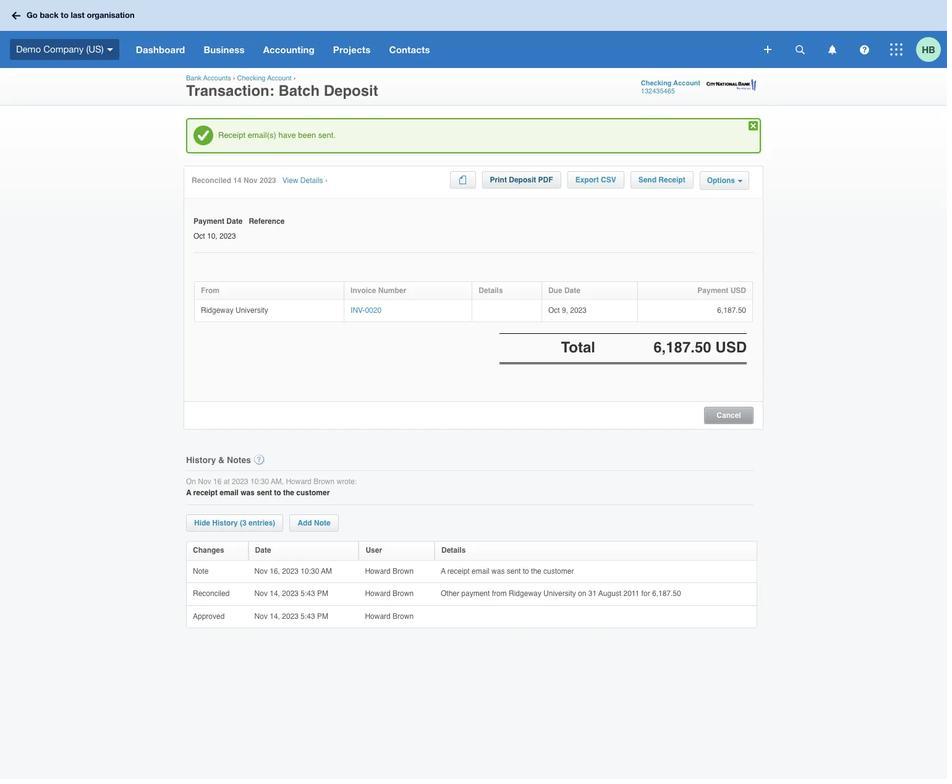 Task type: vqa. For each thing, say whether or not it's contained in the screenshot.
right Visa image
no



Task type: describe. For each thing, give the bounding box(es) containing it.
nov right 14
[[244, 176, 258, 185]]

reconciled for reconciled
[[193, 590, 232, 598]]

payment for payment usd
[[698, 286, 729, 295]]

wrote:
[[337, 477, 357, 486]]

on
[[186, 477, 196, 486]]

send receipt link
[[631, 171, 694, 189]]

account inside checking account 132435465
[[674, 79, 701, 87]]

transaction:
[[186, 82, 275, 100]]

bank accounts › checking account › transaction:                batch deposit
[[186, 74, 378, 100]]

invoice number
[[351, 286, 407, 295]]

bank accounts link
[[186, 74, 231, 82]]

business button
[[195, 31, 254, 68]]

0 vertical spatial note
[[314, 519, 331, 528]]

cancel
[[717, 411, 742, 420]]

hb button
[[917, 31, 948, 68]]

on
[[579, 590, 587, 598]]

2 horizontal spatial svg image
[[860, 45, 870, 54]]

total
[[561, 339, 596, 357]]

3 howard brown from the top
[[365, 612, 416, 621]]

csv
[[601, 176, 617, 184]]

export csv link
[[568, 171, 625, 189]]

hb
[[923, 44, 936, 55]]

pdf
[[539, 176, 554, 184]]

a inside on nov 16 at 2023 10:30 am, howard brown wrote: a receipt email was sent to the customer
[[186, 489, 191, 498]]

am,
[[271, 477, 284, 486]]

for
[[642, 590, 651, 598]]

0 horizontal spatial 6,187.50
[[653, 590, 682, 598]]

hide history (3 entries)
[[194, 519, 276, 528]]

was inside on nov 16 at 2023 10:30 am, howard brown wrote: a receipt email was sent to the customer
[[241, 489, 255, 498]]

hide
[[194, 519, 210, 528]]

1 horizontal spatial svg image
[[829, 45, 837, 54]]

to inside banner
[[61, 10, 69, 20]]

contacts
[[389, 44, 430, 55]]

checking account link
[[237, 74, 292, 82]]

1 horizontal spatial ›
[[294, 74, 296, 82]]

changes
[[193, 546, 224, 555]]

14, for approved
[[270, 612, 280, 621]]

nov for note
[[255, 567, 268, 576]]

(3
[[240, 519, 247, 528]]

howard for approved
[[365, 612, 391, 621]]

account inside bank accounts › checking account › transaction:                batch deposit
[[267, 74, 292, 82]]

demo company (us)
[[16, 44, 104, 54]]

accounting
[[263, 44, 315, 55]]

0 vertical spatial history
[[186, 455, 216, 465]]

1 vertical spatial was
[[492, 567, 505, 576]]

navigation inside banner
[[127, 31, 756, 68]]

projects button
[[324, 31, 380, 68]]

1 vertical spatial email
[[472, 567, 490, 576]]

organisation
[[87, 10, 135, 20]]

batch
[[279, 82, 320, 100]]

user
[[366, 546, 382, 555]]

contacts button
[[380, 31, 440, 68]]

1 vertical spatial deposit
[[509, 176, 537, 184]]

&
[[218, 455, 225, 465]]

0 horizontal spatial ridgeway
[[201, 306, 234, 315]]

brown for note
[[393, 567, 414, 576]]

1 horizontal spatial sent
[[507, 567, 521, 576]]

options
[[708, 176, 736, 185]]

add note
[[298, 519, 331, 528]]

checking inside checking account 132435465
[[642, 79, 672, 87]]

banner containing hb
[[0, 0, 948, 68]]

svg image inside demo company (us) popup button
[[107, 48, 113, 51]]

1 horizontal spatial a
[[441, 567, 446, 576]]

hide history (3 entries) link
[[186, 515, 284, 532]]

receipt inside on nov 16 at 2023 10:30 am, howard brown wrote: a receipt email was sent to the customer
[[193, 489, 218, 498]]

reconciled 14 nov 2023 view details ›
[[192, 176, 328, 185]]

email(s)
[[248, 131, 277, 140]]

go back to last organisation
[[27, 10, 135, 20]]

1 horizontal spatial customer
[[544, 567, 574, 576]]

16,
[[270, 567, 280, 576]]

howard brown for other payment from ridgeway university on 31 august 2011 for 6,187.50
[[365, 590, 416, 598]]

howard for reconciled
[[365, 590, 391, 598]]

projects
[[333, 44, 371, 55]]

email inside on nov 16 at 2023 10:30 am, howard brown wrote: a receipt email was sent to the customer
[[220, 489, 239, 498]]

have
[[279, 131, 296, 140]]

export
[[576, 176, 599, 184]]

send
[[639, 176, 657, 184]]

other payment from ridgeway university on 31 august 2011 for 6,187.50
[[441, 590, 684, 598]]

nov 16, 2023 10:30 am
[[255, 567, 334, 576]]

due date
[[549, 286, 581, 295]]

14
[[233, 176, 242, 185]]

export csv
[[576, 176, 617, 184]]

9,
[[562, 306, 569, 315]]

1 vertical spatial ridgeway
[[509, 590, 542, 598]]

payment
[[462, 590, 490, 598]]

history & notes
[[186, 455, 251, 465]]

6,187.50 usd
[[654, 339, 747, 357]]

send receipt
[[639, 176, 686, 184]]

dashboard link
[[127, 31, 195, 68]]

1 vertical spatial university
[[544, 590, 576, 598]]

demo
[[16, 44, 41, 54]]

nov inside on nov 16 at 2023 10:30 am, howard brown wrote: a receipt email was sent to the customer
[[198, 477, 211, 486]]

am
[[321, 567, 332, 576]]

at
[[224, 477, 230, 486]]

checking account 132435465
[[642, 79, 701, 95]]

0020
[[365, 306, 382, 315]]



Task type: locate. For each thing, give the bounding box(es) containing it.
0 vertical spatial nov 14, 2023 5:43 pm
[[255, 590, 331, 598]]

nov 14, 2023 5:43 pm for reconciled
[[255, 590, 331, 598]]

nov left 16
[[198, 477, 211, 486]]

nov left 16,
[[255, 567, 268, 576]]

nov for reconciled
[[255, 590, 268, 598]]

0 horizontal spatial customer
[[297, 489, 330, 498]]

2 nov 14, 2023 5:43 pm from the top
[[255, 612, 331, 621]]

0 horizontal spatial svg image
[[12, 11, 20, 19]]

1 horizontal spatial ridgeway
[[509, 590, 542, 598]]

customer
[[297, 489, 330, 498], [544, 567, 574, 576]]

payment
[[194, 217, 225, 226], [698, 286, 729, 295]]

31
[[589, 590, 597, 598]]

1 5:43 from the top
[[301, 590, 315, 598]]

(us)
[[86, 44, 104, 54]]

1 horizontal spatial receipt
[[659, 176, 686, 184]]

oct left 9,
[[549, 306, 560, 315]]

0 horizontal spatial account
[[267, 74, 292, 82]]

accounts
[[203, 74, 231, 82]]

2023
[[260, 176, 276, 185], [220, 232, 236, 240], [571, 306, 587, 315], [232, 477, 249, 486], [282, 567, 299, 576], [282, 590, 299, 598], [282, 612, 299, 621]]

0 vertical spatial receipt
[[218, 131, 246, 140]]

pm for approved
[[317, 612, 329, 621]]

›
[[233, 74, 235, 82], [294, 74, 296, 82], [325, 176, 328, 185]]

0 vertical spatial payment
[[194, 217, 225, 226]]

date for payment date oct 10, 2023
[[227, 217, 243, 226]]

2 howard brown from the top
[[365, 590, 416, 598]]

› right accounts
[[233, 74, 235, 82]]

the inside on nov 16 at 2023 10:30 am, howard brown wrote: a receipt email was sent to the customer
[[283, 489, 294, 498]]

date up 16,
[[255, 546, 271, 555]]

go back to last organisation link
[[7, 4, 142, 26]]

1 vertical spatial oct
[[549, 306, 560, 315]]

checking inside bank accounts › checking account › transaction:                batch deposit
[[237, 74, 266, 82]]

to inside on nov 16 at 2023 10:30 am, howard brown wrote: a receipt email was sent to the customer
[[274, 489, 281, 498]]

2 pm from the top
[[317, 612, 329, 621]]

0 vertical spatial howard brown
[[365, 567, 416, 576]]

1 horizontal spatial 10:30
[[301, 567, 319, 576]]

2011
[[624, 590, 640, 598]]

2 horizontal spatial date
[[565, 286, 581, 295]]

date for due date
[[565, 286, 581, 295]]

10:30 left am
[[301, 567, 319, 576]]

howard for note
[[365, 567, 391, 576]]

1 howard brown from the top
[[365, 567, 416, 576]]

0 vertical spatial email
[[220, 489, 239, 498]]

0 vertical spatial date
[[227, 217, 243, 226]]

1 vertical spatial 10:30
[[301, 567, 319, 576]]

payment inside payment date oct 10, 2023
[[194, 217, 225, 226]]

5:43 for reconciled
[[301, 590, 315, 598]]

0 horizontal spatial a
[[186, 489, 191, 498]]

5:43 for approved
[[301, 612, 315, 621]]

payment date oct 10, 2023
[[194, 217, 243, 240]]

2023 inside on nov 16 at 2023 10:30 am, howard brown wrote: a receipt email was sent to the customer
[[232, 477, 249, 486]]

1 horizontal spatial university
[[544, 590, 576, 598]]

the up other payment from ridgeway university on 31 august 2011 for 6,187.50
[[532, 567, 542, 576]]

reference
[[249, 217, 285, 226]]

6,187.50 right for
[[653, 590, 682, 598]]

other
[[441, 590, 460, 598]]

1 vertical spatial customer
[[544, 567, 574, 576]]

0 vertical spatial ridgeway
[[201, 306, 234, 315]]

1 vertical spatial payment
[[698, 286, 729, 295]]

payment usd
[[698, 286, 747, 295]]

0 horizontal spatial sent
[[257, 489, 272, 498]]

2 vertical spatial date
[[255, 546, 271, 555]]

howard brown
[[365, 567, 416, 576], [365, 590, 416, 598], [365, 612, 416, 621]]

payment for payment date oct 10, 2023
[[194, 217, 225, 226]]

0 vertical spatial pm
[[317, 590, 329, 598]]

a up other
[[441, 567, 446, 576]]

10:30
[[251, 477, 269, 486], [301, 567, 319, 576]]

to left last
[[61, 10, 69, 20]]

accounting button
[[254, 31, 324, 68]]

sent up from
[[507, 567, 521, 576]]

sent inside on nov 16 at 2023 10:30 am, howard brown wrote: a receipt email was sent to the customer
[[257, 489, 272, 498]]

oct
[[194, 232, 205, 240], [549, 306, 560, 315]]

from
[[492, 590, 507, 598]]

0 horizontal spatial oct
[[194, 232, 205, 240]]

2 5:43 from the top
[[301, 612, 315, 621]]

0 vertical spatial to
[[61, 10, 69, 20]]

0 vertical spatial sent
[[257, 489, 272, 498]]

reconciled
[[192, 176, 231, 185], [193, 590, 232, 598]]

been
[[298, 131, 316, 140]]

0 vertical spatial 6,187.50
[[718, 306, 747, 315]]

reconciled up approved
[[193, 590, 232, 598]]

receipt
[[218, 131, 246, 140], [659, 176, 686, 184]]

to down am,
[[274, 489, 281, 498]]

nov for approved
[[255, 612, 268, 621]]

note down changes
[[193, 567, 211, 576]]

0 vertical spatial a
[[186, 489, 191, 498]]

1 vertical spatial history
[[212, 519, 238, 528]]

notes
[[227, 455, 251, 465]]

oct inside payment date oct 10, 2023
[[194, 232, 205, 240]]

5:43
[[301, 590, 315, 598], [301, 612, 315, 621]]

nov 14, 2023 5:43 pm
[[255, 590, 331, 598], [255, 612, 331, 621]]

1 horizontal spatial the
[[532, 567, 542, 576]]

approved
[[193, 612, 227, 621]]

0 horizontal spatial checking
[[237, 74, 266, 82]]

receipt left email(s)
[[218, 131, 246, 140]]

customer inside on nov 16 at 2023 10:30 am, howard brown wrote: a receipt email was sent to the customer
[[297, 489, 330, 498]]

1 vertical spatial note
[[193, 567, 211, 576]]

howard
[[286, 477, 312, 486], [365, 567, 391, 576], [365, 590, 391, 598], [365, 612, 391, 621]]

1 horizontal spatial to
[[274, 489, 281, 498]]

1 vertical spatial nov 14, 2023 5:43 pm
[[255, 612, 331, 621]]

reconciled for reconciled 14 nov 2023 view details ›
[[192, 176, 231, 185]]

entries)
[[249, 519, 276, 528]]

1 vertical spatial details
[[479, 286, 503, 295]]

go
[[27, 10, 38, 20]]

0 vertical spatial 14,
[[270, 590, 280, 598]]

1 vertical spatial receipt
[[659, 176, 686, 184]]

1 vertical spatial date
[[565, 286, 581, 295]]

note right add
[[314, 519, 331, 528]]

› right view
[[325, 176, 328, 185]]

due
[[549, 286, 563, 295]]

inv-0020
[[351, 306, 382, 315]]

2 horizontal spatial ›
[[325, 176, 328, 185]]

0 vertical spatial receipt
[[193, 489, 218, 498]]

deposit inside bank accounts › checking account › transaction:                batch deposit
[[324, 82, 378, 100]]

1 nov 14, 2023 5:43 pm from the top
[[255, 590, 331, 598]]

pm for reconciled
[[317, 590, 329, 598]]

0 vertical spatial was
[[241, 489, 255, 498]]

brown inside on nov 16 at 2023 10:30 am, howard brown wrote: a receipt email was sent to the customer
[[314, 477, 335, 486]]

inv-
[[351, 306, 365, 315]]

customer up add note
[[297, 489, 330, 498]]

10:30 left am,
[[251, 477, 269, 486]]

0 vertical spatial university
[[236, 306, 268, 315]]

nov
[[244, 176, 258, 185], [198, 477, 211, 486], [255, 567, 268, 576], [255, 590, 268, 598], [255, 612, 268, 621]]

0 vertical spatial deposit
[[324, 82, 378, 100]]

receipt up other
[[448, 567, 470, 576]]

ridgeway down from
[[201, 306, 234, 315]]

10:30 inside on nov 16 at 2023 10:30 am, howard brown wrote: a receipt email was sent to the customer
[[251, 477, 269, 486]]

date left reference
[[227, 217, 243, 226]]

history left (3
[[212, 519, 238, 528]]

svg image
[[891, 43, 903, 56], [796, 45, 805, 54], [765, 46, 772, 53], [107, 48, 113, 51]]

dashboard
[[136, 44, 185, 55]]

2 vertical spatial to
[[523, 567, 529, 576]]

demo company (us) button
[[0, 31, 127, 68]]

cancel link
[[705, 409, 754, 420]]

1 vertical spatial sent
[[507, 567, 521, 576]]

ridgeway university
[[201, 306, 268, 315]]

ridgeway right from
[[509, 590, 542, 598]]

0 horizontal spatial details
[[301, 176, 323, 185]]

the down am,
[[283, 489, 294, 498]]

0 vertical spatial customer
[[297, 489, 330, 498]]

deposit
[[324, 82, 378, 100], [509, 176, 537, 184]]

receipt right send
[[659, 176, 686, 184]]

0 horizontal spatial note
[[193, 567, 211, 576]]

1 horizontal spatial checking
[[642, 79, 672, 87]]

132435465
[[642, 87, 676, 95]]

2023 inside payment date oct 10, 2023
[[220, 232, 236, 240]]

brown for reconciled
[[393, 590, 414, 598]]

0 horizontal spatial deposit
[[324, 82, 378, 100]]

0 vertical spatial 5:43
[[301, 590, 315, 598]]

nov 14, 2023 5:43 pm for approved
[[255, 612, 331, 621]]

a down on
[[186, 489, 191, 498]]

to up other payment from ridgeway university on 31 august 2011 for 6,187.50
[[523, 567, 529, 576]]

6,187.50 down usd
[[718, 306, 747, 315]]

number
[[378, 286, 407, 295]]

16
[[213, 477, 222, 486]]

nov right approved
[[255, 612, 268, 621]]

1 vertical spatial howard brown
[[365, 590, 416, 598]]

banner
[[0, 0, 948, 68]]

add
[[298, 519, 312, 528]]

2 vertical spatial howard brown
[[365, 612, 416, 621]]

receipt email(s) have been sent.
[[218, 131, 336, 140]]

last
[[71, 10, 85, 20]]

1 horizontal spatial account
[[674, 79, 701, 87]]

2 vertical spatial details
[[442, 546, 466, 555]]

on nov 16 at 2023 10:30 am, howard brown wrote: a receipt email was sent to the customer
[[186, 477, 357, 498]]

was up from
[[492, 567, 505, 576]]

ridgeway
[[201, 306, 234, 315], [509, 590, 542, 598]]

0 horizontal spatial university
[[236, 306, 268, 315]]

howard inside on nov 16 at 2023 10:30 am, howard brown wrote: a receipt email was sent to the customer
[[286, 477, 312, 486]]

oct left 10,
[[194, 232, 205, 240]]

receipt inside send receipt link
[[659, 176, 686, 184]]

sent.
[[319, 131, 336, 140]]

1 horizontal spatial 6,187.50
[[718, 306, 747, 315]]

0 vertical spatial the
[[283, 489, 294, 498]]

0 horizontal spatial was
[[241, 489, 255, 498]]

0 vertical spatial reconciled
[[192, 176, 231, 185]]

bank
[[186, 74, 202, 82]]

invoice
[[351, 286, 376, 295]]

brown for approved
[[393, 612, 414, 621]]

usd
[[731, 286, 747, 295]]

1 horizontal spatial details
[[442, 546, 466, 555]]

0 vertical spatial 10:30
[[251, 477, 269, 486]]

print
[[490, 176, 507, 184]]

history
[[186, 455, 216, 465], [212, 519, 238, 528]]

customer up other payment from ridgeway university on 31 august 2011 for 6,187.50
[[544, 567, 574, 576]]

view
[[283, 176, 299, 185]]

1 vertical spatial reconciled
[[193, 590, 232, 598]]

history left &
[[186, 455, 216, 465]]

company
[[43, 44, 84, 54]]

1 horizontal spatial receipt
[[448, 567, 470, 576]]

was up (3
[[241, 489, 255, 498]]

back
[[40, 10, 59, 20]]

details
[[301, 176, 323, 185], [479, 286, 503, 295], [442, 546, 466, 555]]

account
[[267, 74, 292, 82], [674, 79, 701, 87]]

1 horizontal spatial oct
[[549, 306, 560, 315]]

was
[[241, 489, 255, 498], [492, 567, 505, 576]]

0 horizontal spatial ›
[[233, 74, 235, 82]]

print deposit pdf
[[490, 176, 554, 184]]

date inside payment date oct 10, 2023
[[227, 217, 243, 226]]

email
[[220, 489, 239, 498], [472, 567, 490, 576]]

14, for reconciled
[[270, 590, 280, 598]]

0 horizontal spatial receipt
[[193, 489, 218, 498]]

from
[[201, 286, 220, 295]]

email up payment
[[472, 567, 490, 576]]

view details › link
[[283, 176, 328, 186]]

1 vertical spatial the
[[532, 567, 542, 576]]

inv-0020 link
[[351, 306, 382, 315]]

0 horizontal spatial to
[[61, 10, 69, 20]]

1 horizontal spatial date
[[255, 546, 271, 555]]

payment up 10,
[[194, 217, 225, 226]]

sent down am,
[[257, 489, 272, 498]]

0 horizontal spatial payment
[[194, 217, 225, 226]]

navigation
[[127, 31, 756, 68]]

0 horizontal spatial date
[[227, 217, 243, 226]]

1 horizontal spatial email
[[472, 567, 490, 576]]

payment left usd
[[698, 286, 729, 295]]

1 horizontal spatial note
[[314, 519, 331, 528]]

svg image inside go back to last organisation link
[[12, 11, 20, 19]]

1 vertical spatial to
[[274, 489, 281, 498]]

sent
[[257, 489, 272, 498], [507, 567, 521, 576]]

2 horizontal spatial details
[[479, 286, 503, 295]]

howard brown for a receipt email was sent to the customer
[[365, 567, 416, 576]]

0 vertical spatial details
[[301, 176, 323, 185]]

business
[[204, 44, 245, 55]]

email down at
[[220, 489, 239, 498]]

1 horizontal spatial deposit
[[509, 176, 537, 184]]

1 14, from the top
[[270, 590, 280, 598]]

brown
[[314, 477, 335, 486], [393, 567, 414, 576], [393, 590, 414, 598], [393, 612, 414, 621]]

nov down nov 16, 2023 10:30 am
[[255, 590, 268, 598]]

receipt down 16
[[193, 489, 218, 498]]

navigation containing dashboard
[[127, 31, 756, 68]]

oct 9, 2023
[[549, 306, 587, 315]]

0 vertical spatial oct
[[194, 232, 205, 240]]

› down accounting
[[294, 74, 296, 82]]

1 horizontal spatial payment
[[698, 286, 729, 295]]

1 pm from the top
[[317, 590, 329, 598]]

reconciled left 14
[[192, 176, 231, 185]]

0 horizontal spatial email
[[220, 489, 239, 498]]

0 horizontal spatial the
[[283, 489, 294, 498]]

receipt
[[193, 489, 218, 498], [448, 567, 470, 576]]

pm
[[317, 590, 329, 598], [317, 612, 329, 621]]

1 vertical spatial 14,
[[270, 612, 280, 621]]

1 vertical spatial 5:43
[[301, 612, 315, 621]]

1 horizontal spatial was
[[492, 567, 505, 576]]

0 horizontal spatial receipt
[[218, 131, 246, 140]]

svg image
[[12, 11, 20, 19], [829, 45, 837, 54], [860, 45, 870, 54]]

august
[[599, 590, 622, 598]]

deposit down projects
[[324, 82, 378, 100]]

date right due
[[565, 286, 581, 295]]

checking
[[237, 74, 266, 82], [642, 79, 672, 87]]

deposit left pdf
[[509, 176, 537, 184]]

10,
[[207, 232, 218, 240]]

print deposit pdf link
[[482, 171, 562, 189]]

2 14, from the top
[[270, 612, 280, 621]]

1 vertical spatial pm
[[317, 612, 329, 621]]



